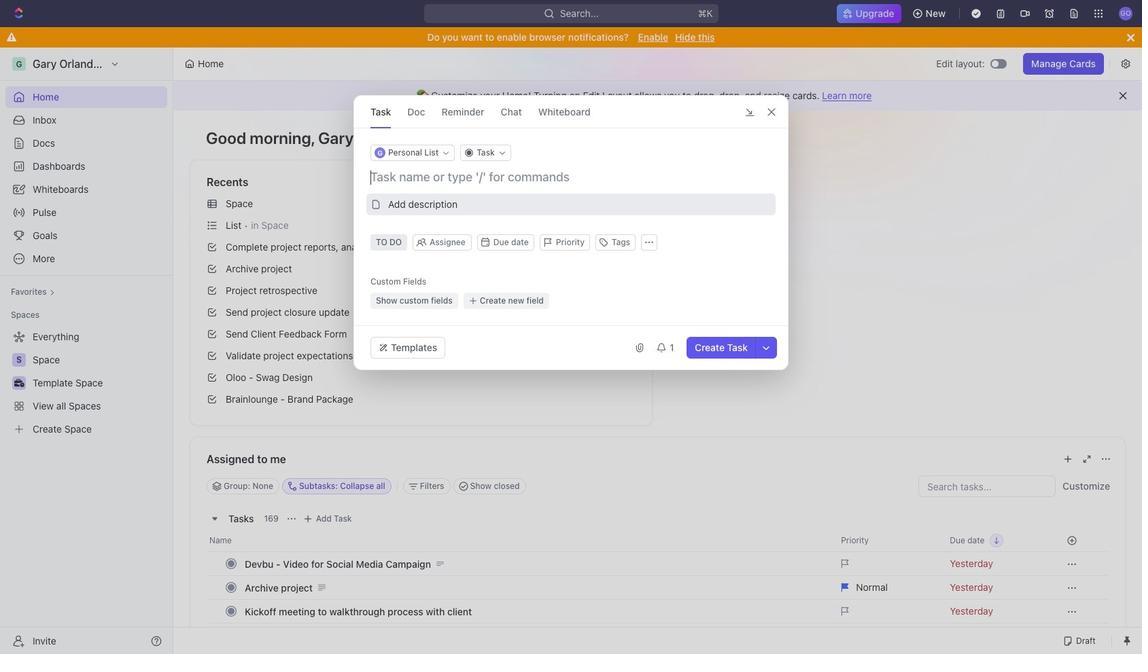Task type: locate. For each thing, give the bounding box(es) containing it.
Search tasks... text field
[[919, 477, 1055, 497]]

Task name or type '/' for commands text field
[[371, 169, 774, 186]]

alert
[[173, 81, 1142, 111]]

sidebar navigation
[[0, 48, 173, 655]]

dialog
[[354, 95, 789, 371]]

tree
[[5, 326, 167, 441]]



Task type: vqa. For each thing, say whether or not it's contained in the screenshot.
dialog
yes



Task type: describe. For each thing, give the bounding box(es) containing it.
tree inside sidebar navigation
[[5, 326, 167, 441]]



